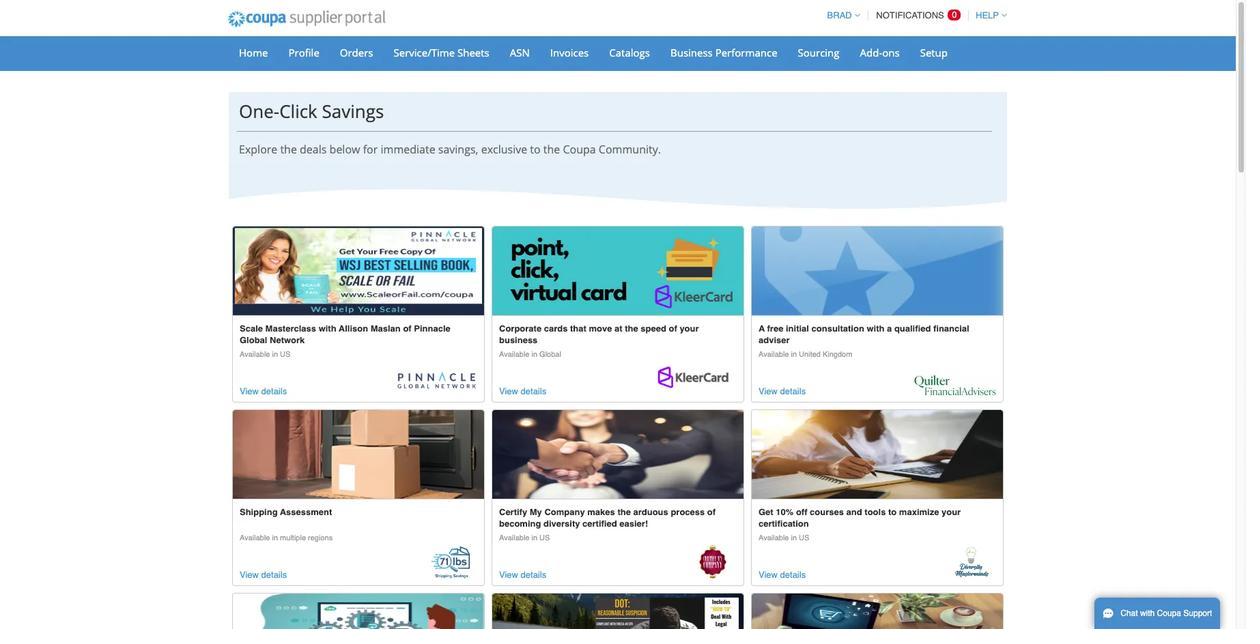 Task type: vqa. For each thing, say whether or not it's contained in the screenshot.
leftmost of
yes



Task type: locate. For each thing, give the bounding box(es) containing it.
deals
[[300, 142, 327, 157]]

of
[[403, 324, 412, 334], [669, 324, 677, 334], [707, 507, 716, 517]]

view for certify my company makes the arduous process of becoming diversity certified easier!
[[499, 570, 518, 580]]

quilter financial advisers image down financial
[[914, 375, 996, 396]]

available down scale
[[240, 350, 270, 359]]

the right at
[[625, 324, 638, 334]]

available down adviser
[[759, 350, 789, 359]]

kleercard image down 'speed'
[[655, 366, 737, 396]]

view details down certification
[[759, 570, 806, 580]]

0 horizontal spatial with
[[319, 324, 336, 334]]

notifications 0
[[876, 10, 957, 20]]

pinnacle
[[414, 324, 450, 334]]

pinnacle global network image down "pinnacle"
[[395, 372, 477, 396]]

to
[[530, 142, 541, 157], [888, 507, 897, 517]]

becoming
[[499, 519, 541, 529]]

consultation
[[812, 324, 864, 334]]

0 horizontal spatial coupa
[[563, 142, 596, 157]]

1 horizontal spatial to
[[888, 507, 897, 517]]

details down united
[[780, 386, 806, 397]]

1 horizontal spatial coupa
[[1157, 609, 1181, 619]]

details for shipping assessment
[[261, 570, 287, 580]]

certification
[[759, 519, 809, 529]]

1 horizontal spatial of
[[669, 324, 677, 334]]

get 10% off courses and tools to maximize your certification available in us
[[759, 507, 961, 543]]

view details down available in multiple regions
[[240, 570, 287, 580]]

view
[[240, 386, 259, 397], [499, 386, 518, 397], [759, 386, 778, 397], [240, 570, 259, 580], [499, 570, 518, 580], [759, 570, 778, 580]]

view down becoming
[[499, 570, 518, 580]]

view details button down becoming
[[499, 568, 546, 582]]

help
[[976, 10, 999, 20]]

view details for certify my company makes the arduous process of becoming diversity certified easier!
[[499, 570, 546, 580]]

quilter financial advisers image up a
[[752, 227, 1003, 316]]

certify
[[499, 507, 527, 517]]

0 vertical spatial your
[[680, 324, 699, 334]]

notifications
[[876, 10, 944, 20]]

view details down the business
[[499, 386, 546, 397]]

0 horizontal spatial us
[[280, 350, 290, 359]]

your right maximize
[[942, 507, 961, 517]]

us down certification
[[799, 534, 809, 543]]

details for scale masterclass with allison maslan of pinnacle global network
[[261, 386, 287, 397]]

the up the easier!
[[618, 507, 631, 517]]

view down scale
[[240, 386, 259, 397]]

home
[[239, 46, 268, 59]]

view details button down certification
[[759, 568, 806, 582]]

get
[[759, 507, 773, 517]]

your right 'speed'
[[680, 324, 699, 334]]

the
[[280, 142, 297, 157], [543, 142, 560, 157], [625, 324, 638, 334], [618, 507, 631, 517]]

us down network
[[280, 350, 290, 359]]

of right process
[[707, 507, 716, 517]]

with
[[319, 324, 336, 334], [867, 324, 885, 334], [1140, 609, 1155, 619]]

pinnacle global network image
[[233, 227, 484, 316], [395, 372, 477, 396]]

financial
[[933, 324, 969, 334]]

us inside certify my company makes the arduous process of becoming diversity certified easier! available in us
[[539, 534, 550, 543]]

view details button for certify my company makes the arduous process of becoming diversity certified easier!
[[499, 568, 546, 582]]

qualified
[[894, 324, 931, 334]]

details down becoming
[[521, 570, 546, 580]]

view details down network
[[240, 386, 287, 397]]

view details button for corporate cards that move at the speed of your business
[[499, 384, 546, 399]]

diversity
[[544, 519, 580, 529]]

kleercard image up at
[[492, 227, 744, 316]]

asn link
[[501, 42, 539, 63]]

view details for corporate cards that move at the speed of your business
[[499, 386, 546, 397]]

add-ons
[[860, 46, 900, 59]]

in inside certify my company makes the arduous process of becoming diversity certified easier! available in us
[[532, 534, 537, 543]]

corporate
[[499, 324, 542, 334]]

view details button
[[240, 384, 287, 399], [499, 384, 546, 399], [759, 384, 806, 399], [240, 568, 287, 582], [499, 568, 546, 582], [759, 568, 806, 582]]

view details down united
[[759, 386, 806, 397]]

your inside "corporate cards that move at the speed of your business available in global"
[[680, 324, 699, 334]]

setup
[[920, 46, 948, 59]]

0 horizontal spatial global
[[240, 335, 267, 346]]

2 horizontal spatial with
[[1140, 609, 1155, 619]]

1 vertical spatial your
[[942, 507, 961, 517]]

details
[[261, 386, 287, 397], [521, 386, 546, 397], [780, 386, 806, 397], [261, 570, 287, 580], [521, 570, 546, 580], [780, 570, 806, 580]]

certify my company image up makes
[[492, 410, 744, 499]]

quilter financial advisers image
[[752, 227, 1003, 316], [914, 375, 996, 396]]

0 horizontal spatial your
[[680, 324, 699, 334]]

service/time
[[394, 46, 455, 59]]

in down network
[[272, 350, 278, 359]]

diversity masterminds image
[[752, 410, 1003, 499], [955, 545, 989, 579]]

in left united
[[791, 350, 797, 359]]

in inside "corporate cards that move at the speed of your business available in global"
[[532, 350, 537, 359]]

catalogs
[[609, 46, 650, 59]]

off
[[796, 507, 807, 517]]

courses
[[810, 507, 844, 517]]

invoices link
[[541, 42, 598, 63]]

your inside get 10% off courses and tools to maximize your certification available in us
[[942, 507, 961, 517]]

details down available in multiple regions
[[261, 570, 287, 580]]

0 vertical spatial 71lbs image
[[233, 410, 484, 499]]

to right tools
[[888, 507, 897, 517]]

profile link
[[280, 42, 328, 63]]

at
[[615, 324, 622, 334]]

available inside 'a free initial consultation with a qualified financial adviser available in united kingdom'
[[759, 350, 789, 359]]

with right chat on the right of page
[[1140, 609, 1155, 619]]

for
[[363, 142, 378, 157]]

view down certification
[[759, 570, 778, 580]]

1 vertical spatial certify my company image
[[698, 545, 727, 579]]

details down the business
[[521, 386, 546, 397]]

1 horizontal spatial global
[[539, 350, 561, 359]]

in
[[272, 350, 278, 359], [532, 350, 537, 359], [791, 350, 797, 359], [272, 534, 278, 543], [532, 534, 537, 543], [791, 534, 797, 543]]

of inside certify my company makes the arduous process of becoming diversity certified easier! available in us
[[707, 507, 716, 517]]

details down certification
[[780, 570, 806, 580]]

1 vertical spatial global
[[539, 350, 561, 359]]

to right exclusive
[[530, 142, 541, 157]]

view details for scale masterclass with allison maslan of pinnacle global network
[[240, 386, 287, 397]]

catalogs link
[[600, 42, 659, 63]]

initial
[[786, 324, 809, 334]]

in down the business
[[532, 350, 537, 359]]

asn
[[510, 46, 530, 59]]

process
[[671, 507, 705, 517]]

2 horizontal spatial of
[[707, 507, 716, 517]]

71lbs image
[[233, 410, 484, 499], [426, 545, 477, 579]]

navigation
[[821, 2, 1007, 29]]

10%
[[776, 507, 794, 517]]

add-ons link
[[851, 42, 909, 63]]

1 horizontal spatial with
[[867, 324, 885, 334]]

1 vertical spatial pinnacle global network image
[[395, 372, 477, 396]]

global
[[240, 335, 267, 346], [539, 350, 561, 359]]

pinnacle global network image up allison
[[233, 227, 484, 316]]

united
[[799, 350, 821, 359]]

the right exclusive
[[543, 142, 560, 157]]

your for corporate cards that move at the speed of your business
[[680, 324, 699, 334]]

kingdom
[[823, 350, 852, 359]]

view details button for shipping assessment
[[240, 568, 287, 582]]

in down certification
[[791, 534, 797, 543]]

the left deals
[[280, 142, 297, 157]]

view details
[[240, 386, 287, 397], [499, 386, 546, 397], [759, 386, 806, 397], [240, 570, 287, 580], [499, 570, 546, 580], [759, 570, 806, 580]]

0 vertical spatial coupa
[[563, 142, 596, 157]]

with left a
[[867, 324, 885, 334]]

us down diversity on the bottom left
[[539, 534, 550, 543]]

of right 'speed'
[[669, 324, 677, 334]]

available down becoming
[[499, 534, 529, 543]]

with inside 'a free initial consultation with a qualified financial adviser available in united kingdom'
[[867, 324, 885, 334]]

click
[[279, 99, 317, 124]]

business performance link
[[662, 42, 786, 63]]

shipping assessment
[[240, 507, 332, 517]]

1 horizontal spatial your
[[942, 507, 961, 517]]

view for corporate cards that move at the speed of your business
[[499, 386, 518, 397]]

available down certification
[[759, 534, 789, 543]]

view details down becoming
[[499, 570, 546, 580]]

view down adviser
[[759, 386, 778, 397]]

tools
[[865, 507, 886, 517]]

orders link
[[331, 42, 382, 63]]

global down cards at left
[[539, 350, 561, 359]]

sourcing
[[798, 46, 840, 59]]

with inside scale masterclass with allison maslan of pinnacle global network available in us
[[319, 324, 336, 334]]

coupa left the support
[[1157, 609, 1181, 619]]

available down the business
[[499, 350, 529, 359]]

1 vertical spatial coupa
[[1157, 609, 1181, 619]]

of right maslan
[[403, 324, 412, 334]]

coupa left community.
[[563, 142, 596, 157]]

masterclass
[[265, 324, 316, 334]]

2 horizontal spatial us
[[799, 534, 809, 543]]

available inside certify my company makes the arduous process of becoming diversity certified easier! available in us
[[499, 534, 529, 543]]

view details button down the business
[[499, 384, 546, 399]]

view details button down available in multiple regions
[[240, 568, 287, 582]]

view down available in multiple regions
[[240, 570, 259, 580]]

view details button down network
[[240, 384, 287, 399]]

my
[[530, 507, 542, 517]]

of inside scale masterclass with allison maslan of pinnacle global network available in us
[[403, 324, 412, 334]]

business
[[670, 46, 713, 59]]

certify my company image down process
[[698, 545, 727, 579]]

1 horizontal spatial us
[[539, 534, 550, 543]]

0 vertical spatial global
[[240, 335, 267, 346]]

view down the business
[[499, 386, 518, 397]]

in down becoming
[[532, 534, 537, 543]]

chat with coupa support
[[1121, 609, 1212, 619]]

details down network
[[261, 386, 287, 397]]

scale masterclass with allison maslan of pinnacle global network available in us
[[240, 324, 450, 359]]

view details button down united
[[759, 384, 806, 399]]

0 horizontal spatial of
[[403, 324, 412, 334]]

available in multiple regions
[[240, 534, 333, 543]]

0 horizontal spatial to
[[530, 142, 541, 157]]

home link
[[230, 42, 277, 63]]

1 vertical spatial kleercard image
[[655, 366, 737, 396]]

your
[[680, 324, 699, 334], [942, 507, 961, 517]]

kleercard image
[[492, 227, 744, 316], [655, 366, 737, 396]]

with left allison
[[319, 324, 336, 334]]

1 vertical spatial to
[[888, 507, 897, 517]]

details for certify my company makes the arduous process of becoming diversity certified easier!
[[521, 570, 546, 580]]

global down scale
[[240, 335, 267, 346]]

certify my company image
[[492, 410, 744, 499], [698, 545, 727, 579]]

of inside "corporate cards that move at the speed of your business available in global"
[[669, 324, 677, 334]]

details for get 10% off courses and tools to maximize your certification
[[780, 570, 806, 580]]

and
[[846, 507, 862, 517]]

in left multiple
[[272, 534, 278, 543]]



Task type: describe. For each thing, give the bounding box(es) containing it.
details for corporate cards that move at the speed of your business
[[521, 386, 546, 397]]

the inside certify my company makes the arduous process of becoming diversity certified easier! available in us
[[618, 507, 631, 517]]

orders
[[340, 46, 373, 59]]

scale
[[240, 324, 263, 334]]

0 vertical spatial to
[[530, 142, 541, 157]]

invoices
[[550, 46, 589, 59]]

view details for a free initial consultation with a qualified financial adviser
[[759, 386, 806, 397]]

available inside "corporate cards that move at the speed of your business available in global"
[[499, 350, 529, 359]]

sourcing link
[[789, 42, 848, 63]]

brad link
[[821, 10, 860, 20]]

your for get 10% off courses and tools to maximize your certification
[[942, 507, 961, 517]]

0 vertical spatial kleercard image
[[492, 227, 744, 316]]

move
[[589, 324, 612, 334]]

performance
[[715, 46, 777, 59]]

view details for get 10% off courses and tools to maximize your certification
[[759, 570, 806, 580]]

1 vertical spatial quilter financial advisers image
[[914, 375, 996, 396]]

savings,
[[438, 142, 478, 157]]

global inside "corporate cards that move at the speed of your business available in global"
[[539, 350, 561, 359]]

in inside scale masterclass with allison maslan of pinnacle global network available in us
[[272, 350, 278, 359]]

view details for shipping assessment
[[240, 570, 287, 580]]

0 vertical spatial certify my company image
[[492, 410, 744, 499]]

community.
[[599, 142, 661, 157]]

a
[[887, 324, 892, 334]]

view details button for scale masterclass with allison maslan of pinnacle global network
[[240, 384, 287, 399]]

available inside get 10% off courses and tools to maximize your certification available in us
[[759, 534, 789, 543]]

0
[[952, 10, 957, 20]]

in inside get 10% off courses and tools to maximize your certification available in us
[[791, 534, 797, 543]]

regions
[[308, 534, 333, 543]]

to inside get 10% off courses and tools to maximize your certification available in us
[[888, 507, 897, 517]]

coupa inside button
[[1157, 609, 1181, 619]]

adviser
[[759, 335, 790, 346]]

setup link
[[911, 42, 957, 63]]

a free initial consultation with a qualified financial adviser available in united kingdom
[[759, 324, 969, 359]]

us inside scale masterclass with allison maslan of pinnacle global network available in us
[[280, 350, 290, 359]]

cards
[[544, 324, 568, 334]]

free
[[767, 324, 783, 334]]

service/time sheets
[[394, 46, 489, 59]]

a
[[759, 324, 765, 334]]

allison
[[339, 324, 368, 334]]

coupa supplier portal image
[[218, 2, 394, 36]]

1 vertical spatial diversity masterminds image
[[955, 545, 989, 579]]

brad
[[827, 10, 852, 20]]

view for a free initial consultation with a qualified financial adviser
[[759, 386, 778, 397]]

savings
[[322, 99, 384, 124]]

service/time sheets link
[[385, 42, 498, 63]]

one-
[[239, 99, 279, 124]]

that
[[570, 324, 586, 334]]

network
[[270, 335, 305, 346]]

maximize
[[899, 507, 939, 517]]

exclusive
[[481, 142, 527, 157]]

arduous
[[633, 507, 668, 517]]

0 vertical spatial quilter financial advisers image
[[752, 227, 1003, 316]]

available down shipping
[[240, 534, 270, 543]]

multiple
[[280, 534, 306, 543]]

business
[[499, 335, 538, 346]]

view details button for a free initial consultation with a qualified financial adviser
[[759, 384, 806, 399]]

chat with coupa support button
[[1095, 598, 1220, 630]]

easier!
[[619, 519, 648, 529]]

profile
[[288, 46, 319, 59]]

one-click savings
[[239, 99, 384, 124]]

0 vertical spatial pinnacle global network image
[[233, 227, 484, 316]]

view details button for get 10% off courses and tools to maximize your certification
[[759, 568, 806, 582]]

1 vertical spatial 71lbs image
[[426, 545, 477, 579]]

with inside button
[[1140, 609, 1155, 619]]

of for corporate cards that move at the speed of your business
[[669, 324, 677, 334]]

support
[[1184, 609, 1212, 619]]

in inside 'a free initial consultation with a qualified financial adviser available in united kingdom'
[[791, 350, 797, 359]]

certify my company makes the arduous process of becoming diversity certified easier! available in us
[[499, 507, 716, 543]]

sheets
[[457, 46, 489, 59]]

maslan
[[371, 324, 401, 334]]

view for shipping assessment
[[240, 570, 259, 580]]

corporate cards that move at the speed of your business available in global
[[499, 324, 699, 359]]

help link
[[970, 10, 1007, 20]]

global inside scale masterclass with allison maslan of pinnacle global network available in us
[[240, 335, 267, 346]]

makes
[[587, 507, 615, 517]]

available inside scale masterclass with allison maslan of pinnacle global network available in us
[[240, 350, 270, 359]]

immediate
[[381, 142, 435, 157]]

view for scale masterclass with allison maslan of pinnacle global network
[[240, 386, 259, 397]]

add-
[[860, 46, 882, 59]]

explore
[[239, 142, 277, 157]]

assessment
[[280, 507, 332, 517]]

certified
[[582, 519, 617, 529]]

chat
[[1121, 609, 1138, 619]]

the inside "corporate cards that move at the speed of your business available in global"
[[625, 324, 638, 334]]

0 vertical spatial diversity masterminds image
[[752, 410, 1003, 499]]

explore the deals below for immediate savings, exclusive to the coupa community.
[[239, 142, 661, 157]]

navigation containing notifications 0
[[821, 2, 1007, 29]]

view for get 10% off courses and tools to maximize your certification
[[759, 570, 778, 580]]

below
[[330, 142, 360, 157]]

company
[[545, 507, 585, 517]]

ons
[[882, 46, 900, 59]]

of for certify my company makes the arduous process of becoming diversity certified easier!
[[707, 507, 716, 517]]

speed
[[641, 324, 666, 334]]

business performance
[[670, 46, 777, 59]]

details for a free initial consultation with a qualified financial adviser
[[780, 386, 806, 397]]

shipping
[[240, 507, 278, 517]]

us inside get 10% off courses and tools to maximize your certification available in us
[[799, 534, 809, 543]]



